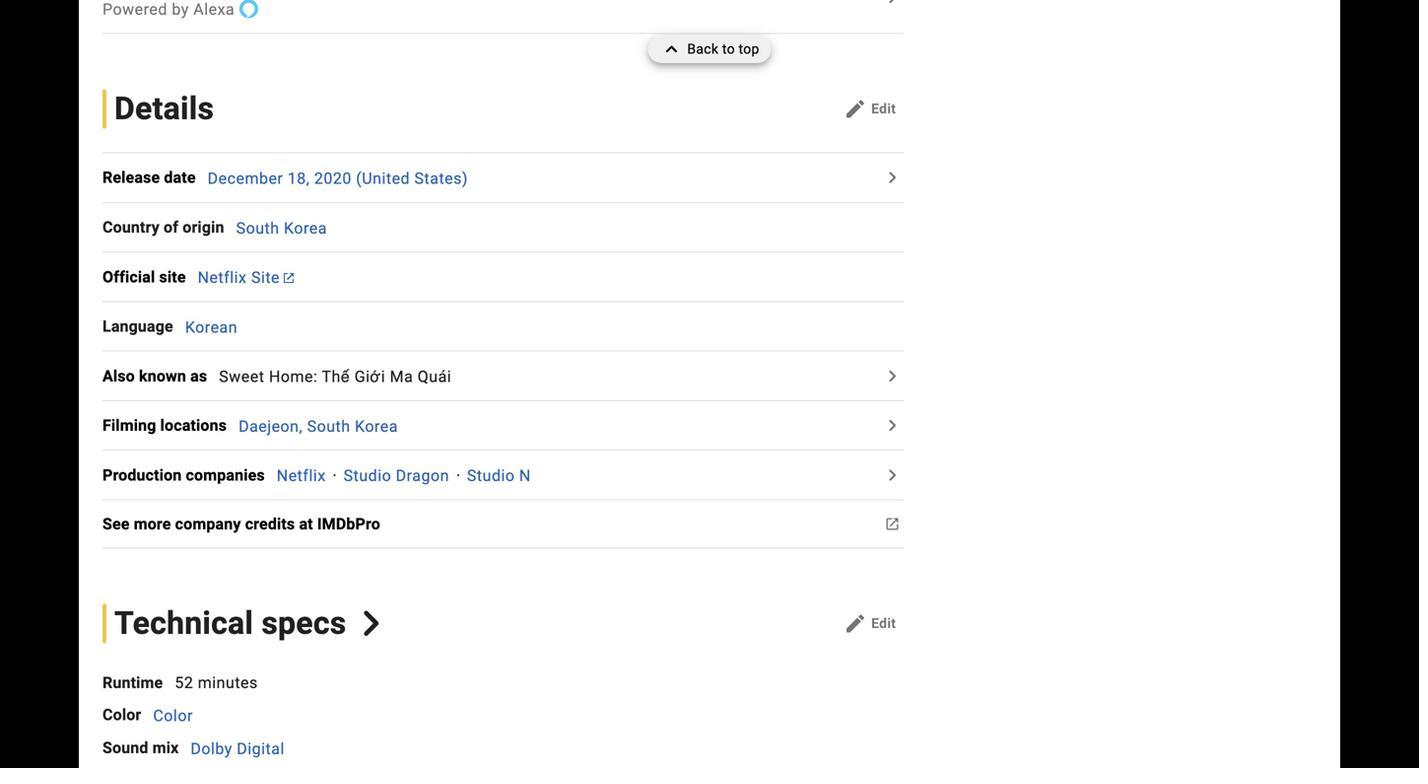 Task type: vqa. For each thing, say whether or not it's contained in the screenshot.
, within the the ', Trina E. Siopy (supervising producer)'
no



Task type: locate. For each thing, give the bounding box(es) containing it.
2 edit button from the top
[[836, 608, 904, 639]]

powered
[[103, 0, 167, 19]]

see more element
[[103, 265, 198, 289]]

korea down giới
[[355, 417, 398, 436]]

home:
[[269, 367, 318, 386]]

1 vertical spatial netflix
[[277, 466, 326, 485]]

n
[[520, 466, 531, 485]]

1 vertical spatial edit
[[872, 615, 897, 631]]

studio up imdbpro
[[344, 466, 392, 485]]

0 vertical spatial see more image
[[881, 166, 904, 190]]

0 horizontal spatial studio
[[344, 466, 392, 485]]

back
[[688, 41, 719, 57]]

edit image
[[844, 612, 868, 635]]

1 vertical spatial see more image
[[881, 364, 904, 388]]

netflix up 'at'
[[277, 466, 326, 485]]

1 horizontal spatial korea
[[355, 417, 398, 436]]

2 studio from the left
[[467, 466, 515, 485]]

0 vertical spatial korea
[[284, 219, 327, 237]]

production companies
[[103, 466, 265, 484]]

studio
[[344, 466, 392, 485], [467, 466, 515, 485]]

netflix
[[198, 268, 247, 287], [277, 466, 326, 485]]

see more company credits at imdbpro button
[[103, 512, 392, 536]]

1 vertical spatial korea
[[355, 417, 398, 436]]

korea down 18,
[[284, 219, 327, 237]]

color
[[103, 706, 141, 724], [153, 706, 193, 725]]

0 vertical spatial netflix
[[198, 268, 247, 287]]

date
[[164, 168, 196, 187]]

1 edit button from the top
[[836, 93, 904, 125]]

quái
[[418, 367, 452, 386]]

technical specs link
[[103, 604, 384, 643]]

1 vertical spatial edit button
[[836, 608, 904, 639]]

2 edit from the top
[[872, 615, 897, 631]]

1 horizontal spatial color
[[153, 706, 193, 725]]

to
[[723, 41, 735, 57]]

studio for studio n
[[467, 466, 515, 485]]

see more image for also known as
[[881, 364, 904, 388]]

2 vertical spatial see more image
[[881, 512, 904, 536]]

dolby
[[191, 739, 233, 758]]

1 horizontal spatial netflix
[[277, 466, 326, 485]]

color up mix
[[153, 706, 193, 725]]

december 18, 2020 (united states)
[[208, 169, 468, 188]]

also
[[103, 367, 135, 385]]

studio left n
[[467, 466, 515, 485]]

2 see more image from the top
[[881, 364, 904, 388]]

edit
[[872, 100, 897, 117], [872, 615, 897, 631]]

1 vertical spatial see more image
[[881, 463, 904, 487]]

studio dragon
[[344, 466, 449, 485]]

netflix left site
[[198, 268, 247, 287]]

0 vertical spatial see more image
[[881, 414, 904, 437]]

1 edit from the top
[[872, 100, 897, 117]]

edit button
[[836, 93, 904, 125], [836, 608, 904, 639]]

0 vertical spatial edit button
[[836, 93, 904, 125]]

1 vertical spatial south
[[307, 417, 351, 436]]

chevron right inline image
[[359, 611, 384, 636]]

1 see more image from the top
[[881, 414, 904, 437]]

south down sweet home: thế giới ma quái
[[307, 417, 351, 436]]

states)
[[415, 169, 468, 188]]

powered by alexa
[[103, 0, 235, 19]]

daejeon,
[[239, 417, 303, 436]]

locations
[[160, 416, 227, 435]]

studio n
[[467, 466, 531, 485]]

sound
[[103, 738, 148, 757]]

korean
[[185, 318, 238, 336]]

of
[[164, 218, 179, 237]]

1 see more image from the top
[[881, 166, 904, 190]]

daejeon, south korea button
[[239, 417, 398, 436]]

country of origin
[[103, 218, 224, 237]]

edit right edit icon
[[872, 100, 897, 117]]

thế
[[322, 367, 350, 386]]

filming locations
[[103, 416, 227, 435]]

0 horizontal spatial netflix
[[198, 268, 247, 287]]

color button
[[153, 706, 193, 725]]

release
[[103, 168, 160, 187]]

official
[[103, 267, 155, 286]]

netflix button
[[277, 466, 326, 485]]

sweet home: thế giới ma quái
[[219, 367, 452, 386]]

south up site
[[236, 219, 280, 237]]

alexa
[[194, 0, 235, 19]]

see more company credits at imdbpro
[[103, 515, 380, 533]]

see more image
[[881, 414, 904, 437], [881, 463, 904, 487], [881, 512, 904, 536]]

see more image
[[881, 166, 904, 190], [881, 364, 904, 388]]

edit right edit image on the right of page
[[872, 615, 897, 631]]

filming locations button
[[103, 414, 239, 437]]

site
[[159, 267, 186, 286]]

back to top button
[[648, 35, 772, 63]]

december
[[208, 169, 283, 188]]

2 see more image from the top
[[881, 463, 904, 487]]

0 vertical spatial edit
[[872, 100, 897, 117]]

runtime
[[103, 673, 163, 692]]

more
[[134, 515, 171, 533]]

country
[[103, 218, 160, 237]]

technical specs
[[114, 605, 346, 642]]

edit for digital
[[872, 615, 897, 631]]

edit button for dolby digital
[[836, 608, 904, 639]]

south
[[236, 219, 280, 237], [307, 417, 351, 436]]

color up sound
[[103, 706, 141, 724]]

0 vertical spatial south
[[236, 219, 280, 237]]

back to top
[[688, 41, 760, 57]]

1 studio from the left
[[344, 466, 392, 485]]

1 horizontal spatial studio
[[467, 466, 515, 485]]

korea
[[284, 219, 327, 237], [355, 417, 398, 436]]



Task type: describe. For each thing, give the bounding box(es) containing it.
by
[[172, 0, 189, 19]]

south korea button
[[236, 219, 327, 237]]

site
[[251, 268, 280, 287]]

as
[[190, 367, 207, 385]]

netflix site
[[198, 268, 280, 287]]

release date button
[[103, 166, 208, 190]]

netflix site button
[[198, 268, 294, 287]]

studio dragon button
[[344, 466, 449, 485]]

sweet
[[219, 367, 265, 386]]

see more image for production companies
[[881, 463, 904, 487]]

see more image for filming locations
[[881, 414, 904, 437]]

south korea
[[236, 219, 327, 237]]

dolby digital
[[191, 739, 285, 758]]

specs
[[262, 605, 346, 642]]

0 horizontal spatial color
[[103, 706, 141, 724]]

known
[[139, 367, 186, 385]]

also known as
[[103, 367, 207, 385]]

52
[[175, 673, 194, 692]]

edit for site
[[872, 100, 897, 117]]

minutes
[[198, 673, 258, 692]]

ma
[[390, 367, 413, 386]]

release date
[[103, 168, 196, 187]]

dragon
[[396, 466, 449, 485]]

edit image
[[844, 97, 868, 121]]

language
[[103, 317, 173, 336]]

studio for studio dragon
[[344, 466, 392, 485]]

sound mix
[[103, 738, 179, 757]]

alexa image
[[239, 0, 259, 19]]

see more image for release date
[[881, 166, 904, 190]]

0 horizontal spatial korea
[[284, 219, 327, 237]]

korean button
[[185, 318, 238, 336]]

18,
[[288, 169, 310, 188]]

launch inline image
[[284, 273, 294, 283]]

see the answer image
[[881, 0, 904, 9]]

expand less image
[[660, 35, 688, 63]]

technical
[[114, 605, 254, 642]]

credits
[[245, 515, 295, 533]]

dolby digital button
[[191, 739, 285, 758]]

company
[[175, 515, 241, 533]]

1 horizontal spatial south
[[307, 417, 351, 436]]

digital
[[237, 739, 285, 758]]

mix
[[153, 738, 179, 757]]

studio n button
[[467, 466, 531, 485]]

top
[[739, 41, 760, 57]]

official site
[[103, 267, 186, 286]]

filming
[[103, 416, 156, 435]]

at
[[299, 515, 313, 533]]

see
[[103, 515, 130, 533]]

(united
[[356, 169, 410, 188]]

netflix for netflix button
[[277, 466, 326, 485]]

imdbpro
[[317, 515, 380, 533]]

also known as button
[[103, 364, 219, 388]]

companies
[[186, 466, 265, 484]]

december 18, 2020 (united states) button
[[208, 169, 468, 188]]

3 see more image from the top
[[881, 512, 904, 536]]

52 minutes
[[175, 673, 258, 692]]

daejeon, south korea
[[239, 417, 398, 436]]

production companies button
[[103, 463, 277, 487]]

production
[[103, 466, 182, 484]]

0 horizontal spatial south
[[236, 219, 280, 237]]

details
[[114, 90, 214, 127]]

edit button for netflix site
[[836, 93, 904, 125]]

netflix for netflix site
[[198, 268, 247, 287]]

giới
[[355, 367, 386, 386]]

origin
[[183, 218, 224, 237]]

2020
[[314, 169, 352, 188]]



